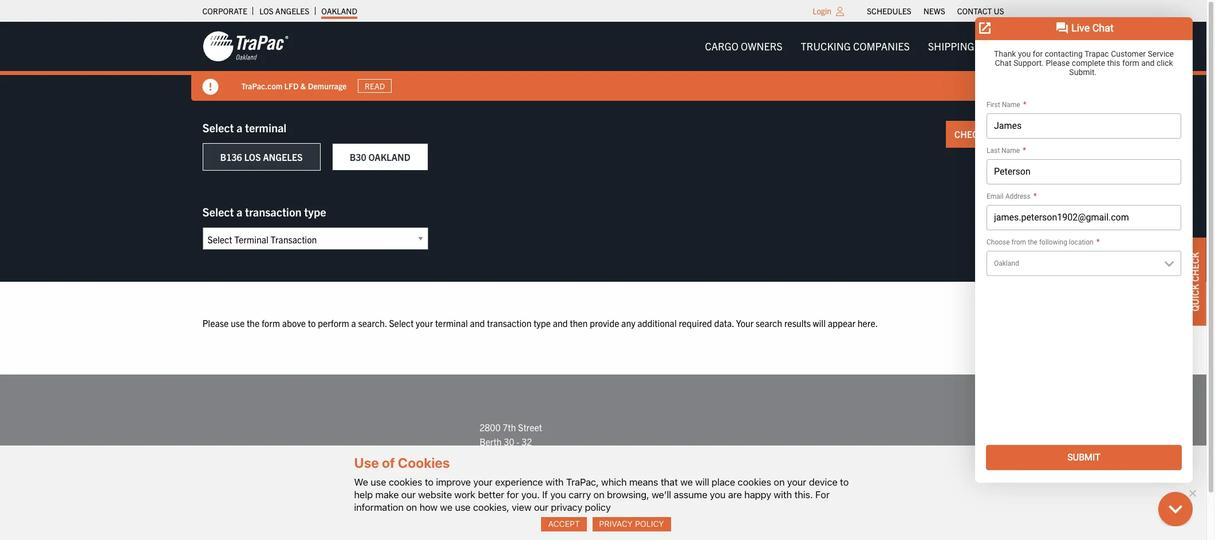 Task type: locate. For each thing, give the bounding box(es) containing it.
1 vertical spatial use
[[371, 476, 386, 488]]

transaction
[[245, 205, 302, 219], [487, 317, 532, 329]]

0 vertical spatial with
[[546, 476, 564, 488]]

1 horizontal spatial and
[[553, 317, 568, 329]]

0 vertical spatial use
[[231, 317, 245, 329]]

use of cookies we use cookies to improve your experience with trapac, which means that we will place cookies on your device to help make our website work better for you. if you carry on browsing, we'll assume you are happy with this. for information on how we use cookies, view our privacy policy
[[354, 455, 849, 513]]

1 vertical spatial menu bar
[[696, 35, 1014, 58]]

1 horizontal spatial type
[[534, 317, 551, 329]]

angeles left oakland link
[[275, 6, 310, 16]]

corporate
[[203, 6, 247, 16]]

customer
[[632, 443, 670, 455]]

0 vertical spatial type
[[304, 205, 326, 219]]

we'll
[[652, 489, 672, 501]]

your up this.
[[788, 476, 807, 488]]

1 vertical spatial code:
[[498, 495, 520, 506]]

cargo owners link
[[696, 35, 792, 58]]

berth
[[480, 436, 502, 448]]

1 horizontal spatial you
[[710, 489, 726, 501]]

on up 'policy'
[[594, 489, 605, 501]]

0 vertical spatial on
[[774, 476, 785, 488]]

a left search.
[[352, 317, 356, 329]]

use up make
[[371, 476, 386, 488]]

0 vertical spatial check
[[955, 128, 987, 140]]

demurrage
[[308, 81, 347, 91]]

check
[[955, 128, 987, 140], [1190, 252, 1201, 282]]

carry
[[569, 489, 591, 501]]

you
[[551, 489, 566, 501], [710, 489, 726, 501]]

2 vertical spatial on
[[406, 502, 417, 513]]

on
[[774, 476, 785, 488], [594, 489, 605, 501], [406, 502, 417, 513]]

use left the
[[231, 317, 245, 329]]

for
[[816, 489, 830, 501]]

y549
[[528, 480, 549, 492]]

0 vertical spatial a
[[237, 120, 243, 135]]

387-
[[725, 443, 744, 455]]

we down website at the left of the page
[[440, 502, 453, 513]]

1 horizontal spatial transaction
[[487, 317, 532, 329]]

please use the form above to perform a search. select your terminal and transaction type and then provide any additional required data. your search results will appear here.
[[203, 317, 878, 329]]

1 you from the left
[[551, 489, 566, 501]]

here.
[[858, 317, 878, 329]]

1 horizontal spatial with
[[774, 489, 792, 501]]

our down if
[[534, 502, 549, 513]]

to right device
[[840, 476, 849, 488]]

0 vertical spatial will
[[813, 317, 826, 329]]

0 vertical spatial oakland
[[322, 6, 357, 16]]

2 vertical spatial select
[[389, 317, 414, 329]]

b30 oakland
[[350, 151, 411, 163]]

1 horizontal spatial your
[[474, 476, 493, 488]]

0 horizontal spatial and
[[470, 317, 485, 329]]

&
[[301, 81, 306, 91]]

ca
[[517, 451, 529, 462]]

use down "work"
[[455, 502, 471, 513]]

check button
[[946, 121, 1005, 148]]

our
[[401, 489, 416, 501], [534, 502, 549, 513]]

menu bar containing schedules
[[861, 3, 1011, 19]]

above
[[282, 317, 306, 329]]

you right if
[[551, 489, 566, 501]]

0 horizontal spatial with
[[546, 476, 564, 488]]

32
[[522, 436, 532, 448]]

required
[[679, 317, 712, 329]]

b136 los angeles
[[220, 151, 303, 163]]

1 horizontal spatial cookies
[[738, 476, 772, 488]]

0 horizontal spatial our
[[401, 489, 416, 501]]

los
[[259, 6, 274, 16], [244, 151, 261, 163]]

1 vertical spatial will
[[696, 476, 710, 488]]

2 you from the left
[[710, 489, 726, 501]]

1 horizontal spatial terminal
[[435, 317, 468, 329]]

select for select a transaction type
[[203, 205, 234, 219]]

a up b136
[[237, 120, 243, 135]]

owners
[[741, 40, 783, 53]]

0 horizontal spatial type
[[304, 205, 326, 219]]

2 horizontal spatial on
[[774, 476, 785, 488]]

2800 7th street berth 30 - 32 oakland, ca 94607
[[480, 421, 557, 462]]

code:
[[504, 480, 526, 492], [498, 495, 520, 506]]

menu bar up shipping
[[861, 3, 1011, 19]]

will right results
[[813, 317, 826, 329]]

will up assume
[[696, 476, 710, 488]]

1 vertical spatial transaction
[[487, 317, 532, 329]]

quick check link
[[1184, 238, 1207, 326]]

0 horizontal spatial transaction
[[245, 205, 302, 219]]

los right b136
[[244, 151, 261, 163]]

better
[[478, 489, 505, 501]]

data.
[[715, 317, 734, 329]]

on left device
[[774, 476, 785, 488]]

0 vertical spatial select
[[203, 120, 234, 135]]

a down b136
[[237, 205, 243, 219]]

select down b136
[[203, 205, 234, 219]]

solid image
[[203, 79, 219, 95]]

footer
[[0, 374, 1207, 540]]

0 horizontal spatial terminal
[[245, 120, 287, 135]]

your up better
[[474, 476, 493, 488]]

trapac.com lfd & demurrage
[[241, 81, 347, 91]]

lines
[[977, 40, 1005, 53]]

your right search.
[[416, 317, 433, 329]]

0 horizontal spatial you
[[551, 489, 566, 501]]

0 horizontal spatial cookies
[[389, 476, 423, 488]]

oakland right b30
[[369, 151, 411, 163]]

appear
[[828, 317, 856, 329]]

cargo owners
[[705, 40, 783, 53]]

on left how
[[406, 502, 417, 513]]

b30
[[350, 151, 366, 163]]

street
[[518, 421, 542, 433]]

los angeles
[[259, 6, 310, 16]]

0 horizontal spatial we
[[440, 502, 453, 513]]

1 horizontal spatial to
[[425, 476, 434, 488]]

0 horizontal spatial on
[[406, 502, 417, 513]]

menu bar down light image
[[696, 35, 1014, 58]]

1 and from the left
[[470, 317, 485, 329]]

port
[[480, 495, 496, 506]]

accept link
[[542, 517, 587, 532]]

select a terminal
[[203, 120, 287, 135]]

1 vertical spatial check
[[1190, 252, 1201, 282]]

with left this.
[[774, 489, 792, 501]]

select right search.
[[389, 317, 414, 329]]

1 vertical spatial we
[[440, 502, 453, 513]]

policy
[[585, 502, 611, 513]]

1 vertical spatial on
[[594, 489, 605, 501]]

0 vertical spatial we
[[681, 476, 693, 488]]

cookies
[[389, 476, 423, 488], [738, 476, 772, 488]]

1 vertical spatial type
[[534, 317, 551, 329]]

0 vertical spatial menu bar
[[861, 3, 1011, 19]]

trapac.com
[[241, 81, 283, 91]]

shipping lines
[[929, 40, 1005, 53]]

you down place
[[710, 489, 726, 501]]

select up b136
[[203, 120, 234, 135]]

customer service: 877-387-2722
[[632, 443, 765, 455]]

type
[[304, 205, 326, 219], [534, 317, 551, 329]]

angeles down select a terminal
[[263, 151, 303, 163]]

select for select a terminal
[[203, 120, 234, 135]]

with up if
[[546, 476, 564, 488]]

will
[[813, 317, 826, 329], [696, 476, 710, 488]]

to
[[308, 317, 316, 329], [425, 476, 434, 488], [840, 476, 849, 488]]

cookies
[[398, 455, 450, 471]]

we
[[681, 476, 693, 488], [440, 502, 453, 513]]

1 horizontal spatial our
[[534, 502, 549, 513]]

menu bar
[[861, 3, 1011, 19], [696, 35, 1014, 58]]

with
[[546, 476, 564, 488], [774, 489, 792, 501]]

for
[[507, 489, 519, 501]]

1 vertical spatial terminal
[[435, 317, 468, 329]]

oakland right los angeles link
[[322, 6, 357, 16]]

if
[[542, 489, 548, 501]]

cookies up make
[[389, 476, 423, 488]]

0 horizontal spatial check
[[955, 128, 987, 140]]

lfd
[[284, 81, 299, 91]]

30
[[504, 436, 515, 448]]

0 horizontal spatial to
[[308, 317, 316, 329]]

cookies up happy
[[738, 476, 772, 488]]

0 vertical spatial terminal
[[245, 120, 287, 135]]

los up the oakland image
[[259, 6, 274, 16]]

check inside button
[[955, 128, 987, 140]]

to right above
[[308, 317, 316, 329]]

we up assume
[[681, 476, 693, 488]]

read
[[365, 81, 385, 91]]

news
[[924, 6, 946, 16]]

0 horizontal spatial will
[[696, 476, 710, 488]]

oakland up we
[[363, 458, 405, 470]]

a
[[237, 120, 243, 135], [237, 205, 243, 219], [352, 317, 356, 329]]

to up website at the left of the page
[[425, 476, 434, 488]]

1 horizontal spatial check
[[1190, 252, 1201, 282]]

2 vertical spatial oakland
[[363, 458, 405, 470]]

1 vertical spatial with
[[774, 489, 792, 501]]

our right make
[[401, 489, 416, 501]]

1 vertical spatial los
[[244, 151, 261, 163]]

which
[[601, 476, 627, 488]]

0 vertical spatial angeles
[[275, 6, 310, 16]]

this.
[[795, 489, 813, 501]]

oakland
[[322, 6, 357, 16], [369, 151, 411, 163], [363, 458, 405, 470]]

0 vertical spatial los
[[259, 6, 274, 16]]

banner
[[0, 22, 1216, 101]]

use
[[231, 317, 245, 329], [371, 476, 386, 488], [455, 502, 471, 513]]

1 vertical spatial select
[[203, 205, 234, 219]]

1 vertical spatial a
[[237, 205, 243, 219]]

please
[[203, 317, 229, 329]]

2 horizontal spatial use
[[455, 502, 471, 513]]

1 cookies from the left
[[389, 476, 423, 488]]



Task type: describe. For each thing, give the bounding box(es) containing it.
firms code:  y549 port code:  2811
[[480, 480, 549, 506]]

no image
[[1187, 487, 1198, 499]]

877-
[[706, 443, 725, 455]]

perform
[[318, 317, 349, 329]]

cargo
[[705, 40, 739, 53]]

contact us
[[958, 6, 1005, 16]]

2722
[[744, 443, 765, 455]]

assume
[[674, 489, 708, 501]]

privacy policy
[[600, 519, 664, 529]]

schedules link
[[867, 3, 912, 19]]

experience
[[495, 476, 543, 488]]

service:
[[672, 443, 704, 455]]

form
[[262, 317, 280, 329]]

0 vertical spatial our
[[401, 489, 416, 501]]

shipping
[[929, 40, 975, 53]]

login link
[[813, 6, 832, 16]]

read link
[[358, 79, 392, 93]]

accept
[[548, 519, 580, 529]]

firms
[[480, 480, 502, 492]]

2 vertical spatial a
[[352, 317, 356, 329]]

privacy
[[600, 519, 633, 529]]

place
[[712, 476, 736, 488]]

cookies,
[[473, 502, 510, 513]]

shipping lines link
[[919, 35, 1014, 58]]

search
[[756, 317, 783, 329]]

2 cookies from the left
[[738, 476, 772, 488]]

login
[[813, 6, 832, 16]]

0 horizontal spatial use
[[231, 317, 245, 329]]

trapac,
[[566, 476, 599, 488]]

1 horizontal spatial we
[[681, 476, 693, 488]]

website
[[418, 489, 452, 501]]

-
[[517, 436, 520, 448]]

2 and from the left
[[553, 317, 568, 329]]

1 horizontal spatial use
[[371, 476, 386, 488]]

1 horizontal spatial on
[[594, 489, 605, 501]]

quick
[[1190, 284, 1201, 311]]

los angeles link
[[259, 3, 310, 19]]

you.
[[522, 489, 540, 501]]

trucking companies
[[801, 40, 910, 53]]

use
[[354, 455, 379, 471]]

of
[[382, 455, 395, 471]]

contact us link
[[958, 3, 1005, 19]]

trucking
[[801, 40, 851, 53]]

search.
[[358, 317, 387, 329]]

help
[[354, 489, 373, 501]]

privacy policy link
[[593, 517, 671, 532]]

your
[[737, 317, 754, 329]]

provide
[[590, 317, 620, 329]]

footer containing 2800 7th street
[[0, 374, 1207, 540]]

2 horizontal spatial to
[[840, 476, 849, 488]]

results
[[785, 317, 811, 329]]

are
[[729, 489, 742, 501]]

news link
[[924, 3, 946, 19]]

2 horizontal spatial your
[[788, 476, 807, 488]]

corporate link
[[203, 3, 247, 19]]

b136
[[220, 151, 242, 163]]

7th
[[503, 421, 516, 433]]

then
[[570, 317, 588, 329]]

the
[[247, 317, 260, 329]]

companies
[[854, 40, 910, 53]]

that
[[661, 476, 678, 488]]

1 horizontal spatial will
[[813, 317, 826, 329]]

menu bar containing cargo owners
[[696, 35, 1014, 58]]

2800
[[480, 421, 501, 433]]

solid image
[[987, 130, 996, 139]]

improve
[[436, 476, 471, 488]]

information
[[354, 502, 404, 513]]

quick check
[[1190, 252, 1201, 311]]

work
[[455, 489, 476, 501]]

1 vertical spatial oakland
[[369, 151, 411, 163]]

us
[[994, 6, 1005, 16]]

contact
[[958, 6, 992, 16]]

0 horizontal spatial your
[[416, 317, 433, 329]]

1 vertical spatial angeles
[[263, 151, 303, 163]]

oakland,
[[480, 451, 515, 462]]

view
[[512, 502, 532, 513]]

means
[[630, 476, 659, 488]]

oakland link
[[322, 3, 357, 19]]

banner containing cargo owners
[[0, 22, 1216, 101]]

0 vertical spatial transaction
[[245, 205, 302, 219]]

additional
[[638, 317, 677, 329]]

2 vertical spatial use
[[455, 502, 471, 513]]

trucking companies link
[[792, 35, 919, 58]]

light image
[[836, 7, 844, 16]]

will inside "use of cookies we use cookies to improve your experience with trapac, which means that we will place cookies on your device to help make our website work better for you. if you carry on browsing, we'll assume you are happy with this. for information on how we use cookies, view our privacy policy"
[[696, 476, 710, 488]]

any
[[622, 317, 636, 329]]

privacy
[[551, 502, 583, 513]]

0 vertical spatial code:
[[504, 480, 526, 492]]

policy
[[635, 519, 664, 529]]

make
[[376, 489, 399, 501]]

2811
[[522, 495, 543, 506]]

oakland image
[[203, 30, 288, 62]]

happy
[[745, 489, 772, 501]]

a for terminal
[[237, 120, 243, 135]]

1 vertical spatial our
[[534, 502, 549, 513]]

a for transaction
[[237, 205, 243, 219]]



Task type: vqa. For each thing, say whether or not it's contained in the screenshot.
which on the bottom of the page
yes



